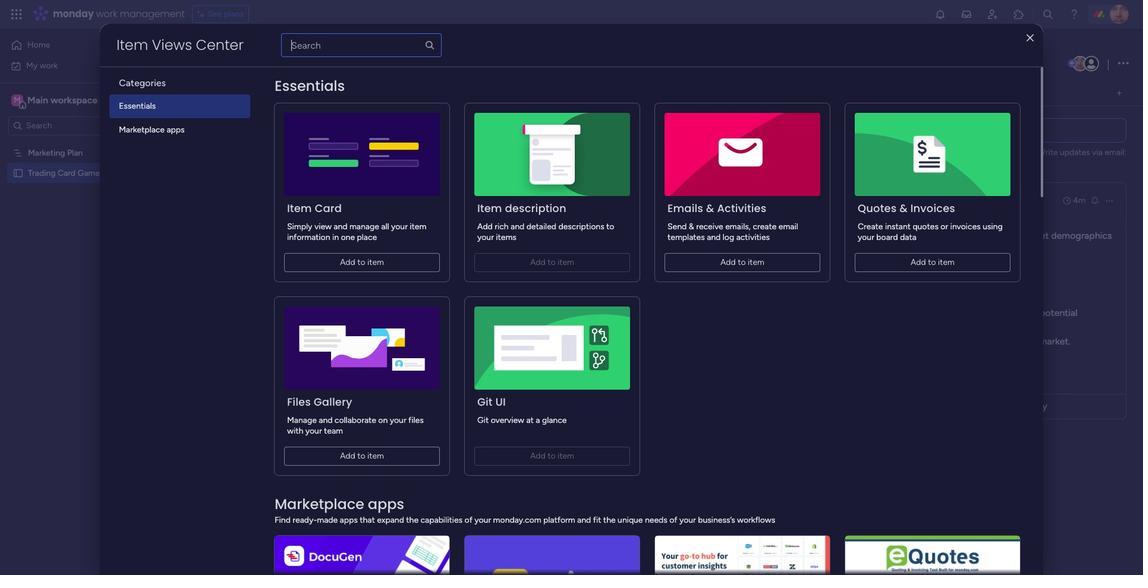 Task type: vqa. For each thing, say whether or not it's contained in the screenshot.
"install github integration to sync real-time data from github to monday, show branches, commits and pull requests for each of your development tasks"
no



Task type: locate. For each thing, give the bounding box(es) containing it.
1 vertical spatial person field
[[432, 427, 464, 440]]

1 person field from the top
[[432, 167, 464, 180]]

see plans
[[208, 9, 244, 19]]

project right "new" at the left top
[[204, 105, 231, 115]]

1 vertical spatial trading
[[986, 336, 1016, 347]]

1 horizontal spatial market
[[740, 56, 777, 71]]

0 horizontal spatial trading
[[28, 168, 56, 178]]

quotes & invoices create instant quotes or invoices using your board data
[[858, 201, 1003, 243]]

apps left that
[[340, 516, 358, 526]]

or left focus
[[837, 307, 846, 318]]

list box containing marketing plan
[[0, 140, 152, 344]]

files
[[287, 395, 311, 410]]

1 vertical spatial or
[[837, 307, 846, 318]]

date
[[551, 220, 569, 230]]

0 vertical spatial project
[[204, 105, 231, 115]]

trading down board
[[865, 244, 896, 255]]

market.
[[1040, 336, 1071, 347]]

on right collaborate
[[378, 416, 388, 426]]

card
[[257, 37, 304, 64], [58, 168, 76, 178], [315, 201, 342, 216]]

trading
[[181, 37, 253, 64], [28, 168, 56, 178]]

item inside item description add rich and detailed descriptions to your items
[[478, 201, 502, 216]]

1 horizontal spatial essentials
[[275, 76, 345, 96]]

4m link
[[1063, 195, 1086, 207]]

1 vertical spatial it
[[539, 281, 544, 291]]

add to item down collaborate
[[340, 451, 384, 462]]

nov 18
[[592, 282, 616, 291]]

2 vertical spatial on
[[378, 416, 388, 426]]

1 horizontal spatial &
[[706, 201, 715, 216]]

apps up the expand
[[368, 495, 404, 514]]

0 horizontal spatial write
[[752, 125, 775, 136]]

1 horizontal spatial market research and target audience analysis
[[740, 56, 990, 71]]

data
[[900, 233, 917, 243]]

Search for a column type search field
[[281, 33, 442, 57]]

apps down essentials option
[[167, 125, 185, 135]]

person inside popup button
[[338, 105, 363, 115]]

work right monday
[[96, 7, 117, 21]]

item for emails & activities
[[748, 258, 765, 268]]

information
[[287, 233, 330, 243]]

size.
[[1019, 279, 1037, 290]]

1 vertical spatial person
[[435, 168, 461, 178]]

1 vertical spatial market
[[225, 190, 251, 200]]

0 horizontal spatial or
[[837, 307, 846, 318]]

a right 'at' in the bottom of the page
[[536, 416, 540, 426]]

21 down 18
[[608, 303, 616, 312]]

2 vertical spatial project
[[298, 428, 325, 438]]

add to item button for item card
[[284, 253, 440, 272]]

your down "create"
[[858, 233, 875, 243]]

1 vertical spatial work
[[40, 60, 58, 70]]

analysis down inbox image
[[946, 56, 990, 71]]

0 horizontal spatial trading
[[865, 244, 896, 255]]

in left "one"
[[332, 233, 339, 243]]

market
[[740, 56, 777, 71], [225, 190, 251, 200]]

card down data
[[898, 244, 917, 255]]

market up industry. in the right of the page
[[910, 230, 939, 241]]

2 nov 21 from the top
[[592, 472, 616, 481]]

gallery
[[314, 395, 352, 410]]

angle down image
[[242, 106, 248, 114]]

0 vertical spatial in
[[332, 233, 339, 243]]

in inside item card simply view and manage all your item information in one place
[[332, 233, 339, 243]]

git left ui at the left
[[478, 395, 493, 410]]

add down team
[[340, 451, 355, 462]]

help image
[[1069, 8, 1081, 20]]

peterson
[[809, 199, 847, 210]]

item right all
[[410, 222, 427, 232]]

trading down feedback
[[986, 336, 1016, 347]]

0 vertical spatial analysis
[[946, 56, 990, 71]]

1 horizontal spatial marketing
[[225, 324, 262, 334]]

option
[[0, 142, 152, 145]]

m
[[14, 95, 21, 105]]

0 vertical spatial conduct
[[795, 230, 832, 241]]

email:
[[1105, 147, 1127, 157]]

1 horizontal spatial work
[[96, 7, 117, 21]]

1 horizontal spatial trading
[[986, 336, 1016, 347]]

to left the tasks:
[[738, 258, 746, 268]]

potential
[[1040, 307, 1078, 318]]

item down industry. in the right of the page
[[938, 258, 955, 268]]

nov left 19
[[592, 451, 606, 460]]

the right the within
[[849, 244, 863, 255]]

your down manage
[[306, 426, 322, 437]]

1 vertical spatial essentials
[[119, 101, 156, 111]]

item down collaborate
[[368, 451, 384, 462]]

1 vertical spatial marketing
[[225, 324, 262, 334]]

the right styles
[[969, 336, 983, 347]]

0 vertical spatial market
[[740, 56, 777, 71]]

0 vertical spatial market research and target audience analysis
[[740, 56, 990, 71]]

to inside conduct surveys or focus groups to gather direct feedback from potential consumers. determine popular themes, genres, and styles in the trading card market.
[[907, 307, 916, 318]]

categories heading
[[109, 67, 250, 95]]

0 vertical spatial a
[[835, 230, 840, 241]]

0 horizontal spatial james peterson image
[[1073, 56, 1088, 71]]

1 horizontal spatial target
[[856, 56, 890, 71]]

activities
[[737, 233, 770, 243]]

&
[[706, 201, 715, 216], [900, 201, 908, 216], [689, 222, 694, 232]]

0 horizontal spatial research
[[253, 190, 287, 200]]

1 vertical spatial apps
[[368, 495, 404, 514]]

status element
[[503, 427, 535, 441]]

add for emails & activities
[[721, 258, 736, 268]]

your inside item card simply view and manage all your item information in one place
[[391, 222, 408, 232]]

nov left 16
[[592, 324, 606, 333]]

write for write an update...
[[752, 125, 775, 136]]

your inside item description add rich and detailed descriptions to your items
[[478, 233, 494, 243]]

essentials
[[275, 76, 345, 96], [119, 101, 156, 111]]

marketplace inside marketplace apps find ready-made apps that expand the capabilities of your monday.com platform and fit the unique needs of your business's workflows
[[275, 495, 364, 514]]

working on it
[[494, 190, 544, 200], [494, 281, 544, 291]]

add to item button for emails & activities
[[665, 253, 821, 272]]

1 21 from the top
[[608, 303, 616, 312]]

market left size.
[[987, 279, 1016, 290]]

my work button
[[7, 56, 128, 75]]

expand
[[377, 516, 404, 526]]

add to item button up competitors,
[[855, 253, 1011, 272]]

1
[[403, 193, 405, 200]]

owner
[[396, 220, 421, 230]]

1 horizontal spatial card
[[1018, 336, 1037, 347]]

1 horizontal spatial card
[[257, 37, 304, 64]]

on up description
[[527, 190, 536, 200]]

analysis inside field
[[946, 56, 990, 71]]

to down collaborate
[[358, 451, 365, 462]]

and inside emails & activities send & receive emails, create email templates and log activities
[[707, 233, 721, 243]]

add left rich
[[478, 222, 493, 232]]

write left the an
[[752, 125, 775, 136]]

capabilities
[[421, 516, 463, 526]]

& for emails
[[706, 201, 715, 216]]

project up the subitem
[[298, 168, 325, 178]]

distribution
[[225, 303, 268, 313]]

Status field
[[504, 167, 534, 180]]

in right styles
[[959, 336, 967, 347]]

1 vertical spatial audience
[[331, 190, 366, 200]]

place
[[357, 233, 377, 243]]

of right capabilities
[[465, 516, 473, 526]]

item down activities
[[748, 258, 765, 268]]

item for item views center
[[117, 35, 148, 55]]

trading
[[865, 244, 896, 255], [986, 336, 1016, 347]]

conduct up the within
[[795, 230, 832, 241]]

nov down nov 19
[[592, 472, 606, 481]]

trading right public board image
[[28, 168, 56, 178]]

item up the subitem
[[287, 201, 312, 216]]

git left overview
[[478, 416, 489, 426]]

card left market.
[[1018, 336, 1037, 347]]

1 vertical spatial write
[[1038, 147, 1058, 157]]

1 vertical spatial in
[[959, 336, 967, 347]]

categories
[[119, 77, 166, 89]]

0 horizontal spatial &
[[689, 222, 694, 232]]

1 horizontal spatial james peterson image
[[1110, 5, 1129, 24]]

dialog
[[100, 24, 1044, 576]]

0 vertical spatial it
[[539, 190, 544, 200]]

0 horizontal spatial game
[[78, 168, 100, 178]]

trading card game down 'plans'
[[181, 37, 367, 64]]

0 horizontal spatial a
[[536, 416, 540, 426]]

& up templates
[[689, 222, 694, 232]]

1 horizontal spatial market
[[910, 230, 939, 241]]

the right the expand
[[406, 516, 419, 526]]

0 vertical spatial or
[[941, 222, 949, 232]]

to right "descriptions"
[[607, 222, 615, 232]]

and inside item card simply view and manage all your item information in one place
[[334, 222, 348, 232]]

james peterson image right help image
[[1110, 5, 1129, 24]]

Date field
[[548, 219, 572, 232]]

1 vertical spatial conduct
[[763, 307, 800, 318]]

1 vertical spatial marketplace
[[275, 495, 364, 514]]

write left updates
[[1038, 147, 1058, 157]]

james peterson link
[[779, 199, 847, 210]]

logistics
[[286, 303, 319, 313]]

trading card game down marketing plan
[[28, 168, 100, 178]]

and inside objective: conduct a comprehensive market analysis to identify target demographics and preferences within the trading card industry. tasks:
[[749, 244, 764, 255]]

list box
[[0, 140, 152, 344]]

in inside conduct surveys or focus groups to gather direct feedback from potential consumers. determine popular themes, genres, and styles in the trading card market.
[[959, 336, 967, 347]]

Owner field
[[393, 219, 424, 232]]

your inside quotes & invoices create instant quotes or invoices using your board data
[[858, 233, 875, 243]]

0 horizontal spatial work
[[40, 60, 58, 70]]

james peterson image down help image
[[1073, 56, 1088, 71]]

dialog containing item views center
[[100, 24, 1044, 576]]

detailed
[[527, 222, 557, 232]]

marketplace down essentials option
[[119, 125, 165, 135]]

0 vertical spatial git
[[478, 395, 493, 410]]

1 horizontal spatial research
[[780, 56, 829, 71]]

public board image
[[12, 167, 24, 179]]

my
[[26, 60, 38, 70]]

0 horizontal spatial card
[[898, 244, 917, 255]]

home
[[27, 40, 50, 50]]

find
[[275, 516, 291, 526]]

hide button
[[479, 101, 523, 120]]

1 horizontal spatial trading
[[181, 37, 253, 64]]

1 horizontal spatial a
[[835, 230, 840, 241]]

0 horizontal spatial essentials
[[119, 101, 156, 111]]

Search field
[[276, 102, 312, 118]]

add to item button for quotes & invoices
[[855, 253, 1011, 272]]

conduct surveys or focus groups to gather direct feedback from potential consumers. determine popular themes, genres, and styles in the trading card market.
[[763, 307, 1078, 347]]

working up stuck
[[494, 281, 525, 291]]

item inside item card simply view and manage all your item information in one place
[[287, 201, 312, 216]]

of right "needs"
[[670, 516, 678, 526]]

1 vertical spatial nov 21
[[592, 472, 616, 481]]

1 vertical spatial working on it
[[494, 281, 544, 291]]

add for quotes & invoices
[[911, 258, 926, 268]]

add down log
[[721, 258, 736, 268]]

add to item button down collaborate
[[284, 447, 440, 466]]

add to item button down activities
[[665, 253, 821, 272]]

working on it up stuck
[[494, 281, 544, 291]]

item up rich
[[478, 201, 502, 216]]

1 vertical spatial game
[[78, 168, 100, 178]]

& up receive
[[706, 201, 715, 216]]

work inside button
[[40, 60, 58, 70]]

0 horizontal spatial apps
[[167, 125, 185, 135]]

emails & activities send & receive emails, create email templates and log activities
[[668, 201, 799, 243]]

1 horizontal spatial game
[[309, 37, 367, 64]]

item down place on the left top
[[368, 258, 384, 268]]

1 vertical spatial git
[[478, 416, 489, 426]]

1 horizontal spatial trading card game
[[181, 37, 367, 64]]

add down "one"
[[340, 258, 355, 268]]

apps for marketplace apps
[[167, 125, 185, 135]]

send
[[668, 222, 687, 232]]

1 vertical spatial card
[[58, 168, 76, 178]]

marketing plan
[[28, 148, 83, 158]]

2 vertical spatial card
[[315, 201, 342, 216]]

working down status field
[[494, 190, 525, 200]]

nov 21 down nov 18
[[592, 303, 616, 312]]

identify
[[763, 279, 796, 290]]

to left identify
[[977, 230, 986, 241]]

workspace selection element
[[11, 93, 99, 109]]

marketing for marketing plan
[[28, 148, 65, 158]]

None search field
[[281, 33, 442, 57]]

on up stuck
[[527, 281, 536, 291]]

essentials down the categories
[[119, 101, 156, 111]]

search everything image
[[1043, 8, 1054, 20]]

add to item down place on the left top
[[340, 258, 384, 268]]

invite members image
[[987, 8, 999, 20]]

0 vertical spatial trading
[[865, 244, 896, 255]]

audience up item card simply view and manage all your item information in one place on the left
[[331, 190, 366, 200]]

market inside field
[[740, 56, 777, 71]]

new
[[185, 105, 202, 115]]

0 horizontal spatial item
[[117, 35, 148, 55]]

2 horizontal spatial &
[[900, 201, 908, 216]]

1 nov from the top
[[592, 282, 606, 291]]

add to item button down place on the left top
[[284, 253, 440, 272]]

1 vertical spatial on
[[527, 281, 536, 291]]

1 vertical spatial trading
[[28, 168, 56, 178]]

tasks:
[[749, 261, 774, 273]]

0 horizontal spatial audience
[[331, 190, 366, 200]]

hide
[[498, 105, 516, 115]]

write inside button
[[752, 125, 775, 136]]

person button
[[319, 101, 370, 120]]

0 vertical spatial person field
[[432, 167, 464, 180]]

item down monday work management
[[117, 35, 148, 55]]

audience down notifications image
[[893, 56, 943, 71]]

game down plan
[[78, 168, 100, 178]]

0 horizontal spatial marketing
[[28, 148, 65, 158]]

write updates via email:
[[1038, 147, 1127, 157]]

conduct up consumers. on the bottom of page
[[763, 307, 800, 318]]

0 vertical spatial james peterson image
[[1110, 5, 1129, 24]]

at
[[527, 416, 534, 426]]

game
[[309, 37, 367, 64], [78, 168, 100, 178]]

instant
[[886, 222, 911, 232]]

marketing left plan
[[28, 148, 65, 158]]

business's
[[698, 516, 735, 526]]

your right all
[[391, 222, 408, 232]]

1 vertical spatial a
[[536, 416, 540, 426]]

0 vertical spatial write
[[752, 125, 775, 136]]

nov down nov 18
[[592, 303, 606, 312]]

2 person field from the top
[[432, 427, 464, 440]]

essentials option
[[109, 95, 250, 118]]

marketplace inside option
[[119, 125, 165, 135]]

rich
[[495, 222, 509, 232]]

21 down 19
[[608, 472, 616, 481]]

and inside marketplace apps find ready-made apps that expand the capabilities of your monday.com platform and fit the unique needs of your business's workflows
[[578, 516, 591, 526]]

to left gather
[[907, 307, 916, 318]]

log
[[723, 233, 735, 243]]

0 vertical spatial apps
[[167, 125, 185, 135]]

add to item down industry. in the right of the page
[[911, 258, 955, 268]]

add to item down activities
[[721, 258, 765, 268]]

working on it down status field
[[494, 190, 544, 200]]

game left show board description icon
[[309, 37, 367, 64]]

2 horizontal spatial item
[[478, 201, 502, 216]]

0 vertical spatial working on it
[[494, 190, 544, 200]]

feedback
[[975, 307, 1015, 318]]

main
[[27, 94, 48, 106]]

v2 search image
[[268, 103, 276, 117]]

marketplace for marketplace apps find ready-made apps that expand the capabilities of your monday.com platform and fit the unique needs of your business's workflows
[[275, 495, 364, 514]]

subitem
[[286, 220, 317, 230]]

or inside quotes & invoices create instant quotes or invoices using your board data
[[941, 222, 949, 232]]

james peterson image
[[1110, 5, 1129, 24], [1073, 56, 1088, 71]]

0 vertical spatial target
[[856, 56, 890, 71]]

1 vertical spatial analysis
[[368, 190, 398, 200]]

apps inside option
[[167, 125, 185, 135]]

a up the within
[[835, 230, 840, 241]]

new project
[[185, 105, 231, 115]]

objective:
[[749, 230, 793, 241]]

key
[[895, 279, 910, 290]]

& inside quotes & invoices create instant quotes or invoices using your board data
[[900, 201, 908, 216]]

1 vertical spatial trading card game
[[28, 168, 100, 178]]

analysis left 1
[[368, 190, 398, 200]]

notifications image
[[935, 8, 947, 20]]

0 horizontal spatial trading card game
[[28, 168, 100, 178]]

work right my
[[40, 60, 58, 70]]

1 vertical spatial research
[[253, 190, 287, 200]]

add for item card
[[340, 258, 355, 268]]

card
[[898, 244, 917, 255], [1018, 336, 1037, 347]]

nov 21
[[592, 303, 616, 312], [592, 472, 616, 481]]

audience
[[893, 56, 943, 71], [331, 190, 366, 200]]

arrow down image
[[416, 103, 430, 117]]

1 horizontal spatial marketplace
[[275, 495, 364, 514]]

or right quotes
[[941, 222, 949, 232]]

nov 21 down nov 19
[[592, 472, 616, 481]]

1 horizontal spatial apps
[[340, 516, 358, 526]]

0 vertical spatial essentials
[[275, 76, 345, 96]]

monday.com
[[493, 516, 542, 526]]

apps
[[167, 125, 185, 135], [368, 495, 404, 514], [340, 516, 358, 526]]

1 vertical spatial card
[[1018, 336, 1037, 347]]

0 vertical spatial 21
[[608, 303, 616, 312]]

marketplace up made
[[275, 495, 364, 514]]

project down manage
[[298, 428, 325, 438]]

research
[[780, 56, 829, 71], [253, 190, 287, 200]]

2 git from the top
[[478, 416, 489, 426]]

reply button
[[935, 397, 1124, 417]]

0 vertical spatial work
[[96, 7, 117, 21]]

& up "instant"
[[900, 201, 908, 216]]

0 horizontal spatial marketplace
[[119, 125, 165, 135]]

2 nov from the top
[[592, 303, 606, 312]]

add to item for quotes & invoices
[[911, 258, 955, 268]]

item description add rich and detailed descriptions to your items
[[478, 201, 615, 243]]

a inside objective: conduct a comprehensive market analysis to identify target demographics and preferences within the trading card industry. tasks:
[[835, 230, 840, 241]]

0 vertical spatial marketplace
[[119, 125, 165, 135]]

0 horizontal spatial target
[[305, 190, 329, 200]]

Person field
[[432, 167, 464, 180], [432, 427, 464, 440]]

marketing down distribution
[[225, 324, 262, 334]]

categories list box
[[109, 67, 260, 142]]

trading down see plans button
[[181, 37, 253, 64]]

your left the items at the left top
[[478, 233, 494, 243]]

2 horizontal spatial card
[[315, 201, 342, 216]]

audience inside field
[[893, 56, 943, 71]]

1 horizontal spatial in
[[959, 336, 967, 347]]

add to favorites image
[[395, 45, 407, 57]]

focus
[[848, 307, 872, 318]]

21
[[608, 303, 616, 312], [608, 472, 616, 481]]



Task type: describe. For each thing, give the bounding box(es) containing it.
4 nov from the top
[[592, 451, 606, 460]]

competitors,
[[912, 279, 967, 290]]

1 git from the top
[[478, 395, 493, 410]]

via
[[1093, 147, 1103, 157]]

trading card game inside list box
[[28, 168, 100, 178]]

that
[[360, 516, 375, 526]]

board
[[877, 233, 898, 243]]

all
[[381, 222, 389, 232]]

to inside item description add rich and detailed descriptions to your items
[[607, 222, 615, 232]]

using
[[983, 222, 1003, 232]]

ready-
[[293, 516, 317, 526]]

0 horizontal spatial card
[[58, 168, 76, 178]]

themes,
[[844, 336, 878, 347]]

stuck
[[508, 302, 530, 312]]

show board description image
[[375, 45, 389, 57]]

write for write updates via email:
[[1038, 147, 1058, 157]]

surveys
[[803, 307, 835, 318]]

your left monday.com on the left of page
[[475, 516, 491, 526]]

identify current market trends, key competitors, and market size.
[[763, 279, 1037, 290]]

add for files gallery
[[340, 451, 355, 462]]

search image
[[425, 40, 435, 51]]

trading inside objective: conduct a comprehensive market analysis to identify target demographics and preferences within the trading card industry. tasks:
[[865, 244, 896, 255]]

a inside git ui git overview at a glance
[[536, 416, 540, 426]]

quotes
[[858, 201, 897, 216]]

update...
[[790, 125, 826, 136]]

simply
[[287, 222, 313, 232]]

card inside objective: conduct a comprehensive market analysis to identify target demographics and preferences within the trading card industry. tasks:
[[898, 244, 917, 255]]

updates
[[1060, 147, 1091, 157]]

item card simply view and manage all your item information in one place
[[287, 201, 427, 243]]

filter button
[[374, 101, 430, 120]]

templates
[[668, 233, 705, 243]]

to inside objective: conduct a comprehensive market analysis to identify target demographics and preferences within the trading card industry. tasks:
[[977, 230, 986, 241]]

item for item description add rich and detailed descriptions to your items
[[478, 201, 502, 216]]

item for item card simply view and manage all your item information in one place
[[287, 201, 312, 216]]

Trading Card Game field
[[178, 37, 370, 64]]

market research and target audience analysis inside field
[[740, 56, 990, 71]]

add to item for emails & activities
[[721, 258, 765, 268]]

see plans button
[[192, 5, 249, 23]]

0 horizontal spatial market research and target audience analysis
[[225, 190, 398, 200]]

item inside item card simply view and manage all your item information in one place
[[410, 222, 427, 232]]

description
[[505, 201, 567, 216]]

marketplace apps find ready-made apps that expand the capabilities of your monday.com platform and fit the unique needs of your business's workflows
[[275, 495, 776, 526]]

0 vertical spatial trading card game
[[181, 37, 367, 64]]

sort
[[453, 105, 468, 115]]

create
[[858, 222, 883, 232]]

create
[[753, 222, 777, 232]]

work for my
[[40, 60, 58, 70]]

team
[[324, 426, 343, 437]]

management
[[120, 7, 185, 21]]

& for quotes
[[900, 201, 908, 216]]

your left files
[[390, 416, 407, 426]]

work for monday
[[96, 7, 117, 21]]

marketplace apps option
[[109, 118, 250, 142]]

Search in workspace field
[[25, 119, 99, 133]]

item for item card
[[368, 258, 384, 268]]

and inside the files gallery manage and collaborate on your files with your team
[[319, 416, 333, 426]]

1 it from the top
[[539, 190, 544, 200]]

2 it from the top
[[539, 281, 544, 291]]

the inside conduct surveys or focus groups to gather direct feedback from potential consumers. determine popular themes, genres, and styles in the trading card market.
[[969, 336, 983, 347]]

an
[[777, 125, 788, 136]]

overview
[[491, 416, 525, 426]]

emails
[[668, 201, 704, 216]]

analysis
[[941, 230, 975, 241]]

marketing for marketing and branding campaign
[[225, 324, 262, 334]]

0 horizontal spatial analysis
[[368, 190, 398, 200]]

add inside item description add rich and detailed descriptions to your items
[[478, 222, 493, 232]]

my work
[[26, 60, 58, 70]]

conduct inside objective: conduct a comprehensive market analysis to identify target demographics and preferences within the trading card industry. tasks:
[[795, 230, 832, 241]]

needs
[[645, 516, 668, 526]]

gather
[[918, 307, 946, 318]]

james peterson
[[779, 199, 847, 210]]

project inside button
[[204, 105, 231, 115]]

to down industry. in the right of the page
[[928, 258, 936, 268]]

git ui git overview at a glance
[[478, 395, 567, 426]]

add to item for files gallery
[[340, 451, 384, 462]]

from
[[1017, 307, 1038, 318]]

new project button
[[180, 101, 236, 120]]

campaign
[[315, 324, 353, 334]]

1 of from the left
[[465, 516, 473, 526]]

2 vertical spatial person
[[435, 428, 461, 439]]

2 working from the top
[[494, 281, 525, 291]]

write an update...
[[752, 125, 826, 136]]

branding
[[280, 324, 313, 334]]

1 vertical spatial project
[[298, 168, 325, 178]]

inbox image
[[961, 8, 973, 20]]

marketplace for marketplace apps
[[119, 125, 165, 135]]

to down place on the left top
[[358, 258, 365, 268]]

trends,
[[863, 279, 893, 290]]

with
[[287, 426, 304, 437]]

target inside field
[[856, 56, 890, 71]]

monday
[[53, 7, 94, 21]]

2 horizontal spatial market
[[987, 279, 1016, 290]]

unique
[[618, 516, 643, 526]]

and inside conduct surveys or focus groups to gather direct feedback from potential consumers. determine popular themes, genres, and styles in the trading card market.
[[914, 336, 930, 347]]

dapulse x slim image
[[1027, 34, 1034, 43]]

distribution and logistics setup
[[225, 303, 344, 313]]

industry.
[[919, 244, 956, 255]]

your left business's
[[680, 516, 696, 526]]

design
[[256, 281, 282, 291]]

18
[[608, 282, 616, 291]]

determine
[[763, 336, 808, 347]]

or inside conduct surveys or focus groups to gather direct feedback from potential consumers. determine popular themes, genres, and styles in the trading card market.
[[837, 307, 846, 318]]

and inside field
[[832, 56, 853, 71]]

fit
[[593, 516, 602, 526]]

add to item button for files gallery
[[284, 447, 440, 466]]

glance
[[542, 416, 567, 426]]

on inside the files gallery manage and collaborate on your files with your team
[[378, 416, 388, 426]]

workspace image
[[11, 94, 23, 107]]

one
[[341, 233, 355, 243]]

plans
[[224, 9, 244, 19]]

0 vertical spatial on
[[527, 190, 536, 200]]

files gallery manage and collaborate on your files with your team
[[287, 395, 424, 437]]

essentials inside option
[[119, 101, 156, 111]]

marketing and branding campaign
[[225, 324, 353, 334]]

select product image
[[11, 8, 23, 20]]

5 nov from the top
[[592, 472, 606, 481]]

1 button
[[380, 184, 419, 205]]

2 of from the left
[[670, 516, 678, 526]]

main workspace
[[27, 94, 98, 106]]

1 working on it from the top
[[494, 190, 544, 200]]

invoices
[[911, 201, 956, 216]]

product design and development
[[225, 281, 350, 291]]

made
[[317, 516, 338, 526]]

plan
[[67, 148, 83, 158]]

workspace
[[50, 94, 98, 106]]

game inside list box
[[78, 168, 100, 178]]

2 working on it from the top
[[494, 281, 544, 291]]

quotes
[[913, 222, 939, 232]]

0 horizontal spatial market
[[832, 279, 861, 290]]

done
[[509, 324, 529, 334]]

item for files gallery
[[368, 451, 384, 462]]

james
[[779, 199, 807, 210]]

2 vertical spatial apps
[[340, 516, 358, 526]]

the inside objective: conduct a comprehensive market analysis to identify target demographics and preferences within the trading card industry. tasks:
[[849, 244, 863, 255]]

home button
[[7, 36, 128, 55]]

card inside item card simply view and manage all your item information in one place
[[315, 201, 342, 216]]

preferences
[[767, 244, 818, 255]]

see
[[208, 9, 222, 19]]

card inside conduct surveys or focus groups to gather direct feedback from potential consumers. determine popular themes, genres, and styles in the trading card market.
[[1018, 336, 1037, 347]]

and inside item description add rich and detailed descriptions to your items
[[511, 222, 525, 232]]

identify
[[988, 230, 1021, 241]]

1 nov 21 from the top
[[592, 303, 616, 312]]

within
[[820, 244, 846, 255]]

platform
[[544, 516, 575, 526]]

market inside objective: conduct a comprehensive market analysis to identify target demographics and preferences within the trading card industry. tasks:
[[910, 230, 939, 241]]

styles
[[932, 336, 957, 347]]

19
[[608, 451, 616, 460]]

apps for marketplace apps find ready-made apps that expand the capabilities of your monday.com platform and fit the unique needs of your business's workflows
[[368, 495, 404, 514]]

write an update... button
[[739, 118, 1127, 142]]

objective: conduct a comprehensive market analysis to identify target demographics and preferences within the trading card industry. tasks:
[[749, 230, 1113, 273]]

email
[[779, 222, 799, 232]]

1 vertical spatial target
[[305, 190, 329, 200]]

2 21 from the top
[[608, 472, 616, 481]]

johnsmith43233@gmail.com image
[[1084, 56, 1100, 71]]

research inside field
[[780, 56, 829, 71]]

apps image
[[1013, 8, 1025, 20]]

add to item for item card
[[340, 258, 384, 268]]

workflows
[[738, 516, 776, 526]]

conduct inside conduct surveys or focus groups to gather direct feedback from potential consumers. determine popular themes, genres, and styles in the trading card market.
[[763, 307, 800, 318]]

the right fit
[[604, 516, 616, 526]]

item for quotes & invoices
[[938, 258, 955, 268]]

invoices
[[951, 222, 981, 232]]

direct
[[948, 307, 973, 318]]

3 nov from the top
[[592, 324, 606, 333]]

manage
[[350, 222, 379, 232]]

4m
[[1074, 195, 1086, 205]]

Market Research and Target Audience Analysis field
[[737, 56, 1066, 72]]

trading inside conduct surveys or focus groups to gather direct feedback from potential consumers. determine popular themes, genres, and styles in the trading card market.
[[986, 336, 1016, 347]]

manage
[[287, 416, 317, 426]]

1 working from the top
[[494, 190, 525, 200]]

activities
[[717, 201, 767, 216]]

add view image
[[1117, 89, 1122, 98]]



